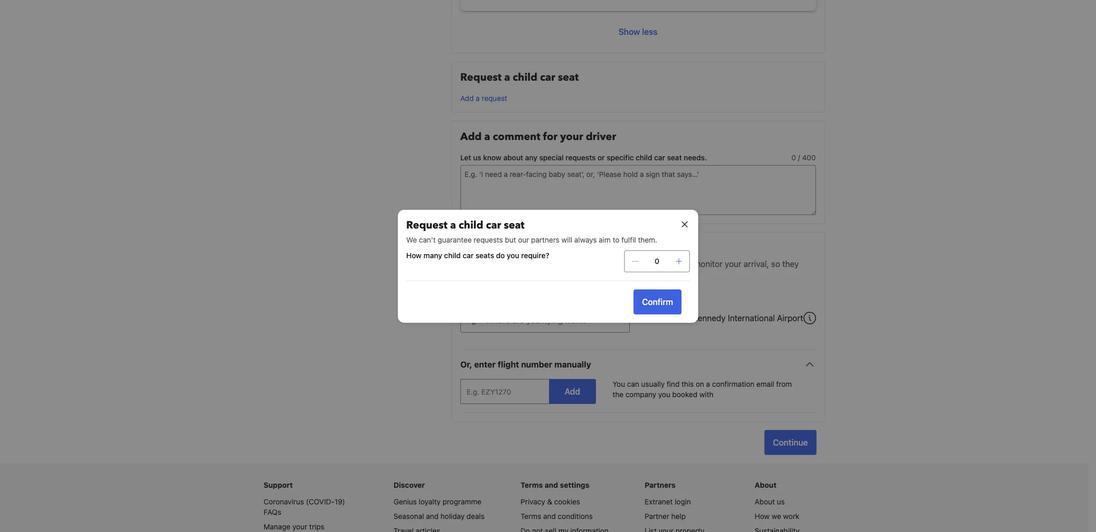 Task type: describe. For each thing, give the bounding box(es) containing it.
will inside request a child car seat we can't guarantee requests but our partners will always aim to fulfil them.
[[562, 235, 572, 244]]

many
[[424, 251, 442, 260]]

to right 'tool'
[[508, 260, 516, 269]]

when
[[512, 272, 532, 282]]

terms and conditions link
[[521, 513, 593, 521]]

19)
[[335, 498, 345, 507]]

extranet login
[[645, 498, 691, 507]]

can't
[[419, 235, 436, 244]]

terms for terms and conditions
[[521, 513, 541, 521]]

how we work link
[[755, 513, 799, 521]]

add for add flight tracking use our tool to find and add your flight details - the driver will monitor your arrival, so they know exactly when to meet you.
[[460, 241, 482, 256]]

cookies
[[554, 498, 580, 507]]

conditions
[[558, 513, 593, 521]]

add button
[[549, 380, 596, 405]]

loyalty
[[419, 498, 441, 507]]

meet
[[544, 272, 563, 282]]

but
[[505, 235, 516, 244]]

you inside request a child car seat dialog
[[507, 251, 519, 260]]

less
[[642, 27, 658, 37]]

usually
[[641, 380, 665, 389]]

seasonal and holiday deals
[[394, 513, 485, 521]]

kennedy
[[693, 314, 726, 323]]

add
[[551, 260, 566, 269]]

you inside you can usually find this on a confirmation email from the company you booked with
[[658, 391, 670, 399]]

for
[[543, 130, 558, 144]]

flight inside dropdown button
[[498, 360, 519, 370]]

you can usually find this on a confirmation email from the company you booked with
[[613, 380, 792, 399]]

use
[[460, 260, 475, 269]]

your left arrival,
[[725, 260, 742, 269]]

from
[[776, 380, 792, 389]]

car for request a child car seat
[[540, 70, 555, 84]]

guarantee
[[438, 235, 472, 244]]

fulfil
[[621, 235, 636, 244]]

genius loyalty programme link
[[394, 498, 481, 507]]

f
[[686, 314, 691, 323]]

we
[[772, 513, 781, 521]]

partner help
[[645, 513, 686, 521]]

coronavirus (covid-19) faqs
[[264, 498, 345, 517]]

a for add a comment for your driver
[[484, 130, 490, 144]]

our inside request a child car seat we can't guarantee requests but our partners will always aim to fulfil them.
[[518, 235, 529, 244]]

or, enter flight number manually button
[[460, 359, 816, 371]]

on
[[696, 380, 704, 389]]

programme
[[443, 498, 481, 507]]

terms and settings
[[521, 481, 589, 490]]

john f kennedy international airport
[[665, 314, 803, 323]]

child for request a child car seat
[[513, 70, 538, 84]]

how for how we work
[[755, 513, 770, 521]]

us for about
[[777, 498, 785, 507]]

add a request button
[[460, 93, 507, 104]]

this
[[682, 380, 694, 389]]

email
[[757, 380, 774, 389]]

seasonal
[[394, 513, 424, 521]]

seat for request a child car seat we can't guarantee requests but our partners will always aim to fulfil them.
[[504, 218, 525, 232]]

request for request a child car seat we can't guarantee requests but our partners will always aim to fulfil them.
[[406, 218, 448, 232]]

request a child car seat we can't guarantee requests but our partners will always aim to fulfil them.
[[406, 218, 657, 244]]

0 / 400
[[792, 153, 816, 162]]

help
[[671, 513, 686, 521]]

extranet login link
[[645, 498, 691, 507]]

do
[[496, 251, 505, 260]]

you
[[613, 380, 625, 389]]

faqs
[[264, 508, 281, 517]]

your up you. at bottom
[[568, 260, 584, 269]]

the inside add flight tracking use our tool to find and add your flight details - the driver will monitor your arrival, so they know exactly when to meet you.
[[641, 260, 653, 269]]

1 vertical spatial flight
[[587, 260, 606, 269]]

a for request a child car seat we can't guarantee requests but our partners will always aim to fulfil them.
[[450, 218, 456, 232]]

seats
[[476, 251, 494, 260]]

discover
[[394, 481, 425, 490]]

add a request
[[460, 94, 507, 103]]

deals
[[467, 513, 485, 521]]

let us know about any special requests or specific child car seat needs.
[[460, 153, 707, 162]]

driver inside add flight tracking use our tool to find and add your flight details - the driver will monitor your arrival, so they know exactly when to meet you.
[[655, 260, 677, 269]]

how many child car seats do you require?
[[406, 251, 549, 260]]

special
[[539, 153, 564, 162]]

request a child car seat dialog
[[385, 197, 711, 336]]

tracking
[[514, 241, 556, 256]]

add flight tracking use our tool to find and add your flight details - the driver will monitor your arrival, so they know exactly when to meet you.
[[460, 241, 799, 282]]

to inside request a child car seat we can't guarantee requests but our partners will always aim to fulfil them.
[[613, 235, 619, 244]]

confirm
[[642, 298, 673, 307]]

let
[[460, 153, 471, 162]]

(covid-
[[306, 498, 335, 507]]

trips
[[309, 523, 324, 532]]

will inside add flight tracking use our tool to find and add your flight details - the driver will monitor your arrival, so they know exactly when to meet you.
[[679, 260, 691, 269]]

a for request a child car seat
[[504, 70, 510, 84]]

confirmation
[[712, 380, 755, 389]]

to left meet
[[534, 272, 542, 282]]

0 for 0
[[655, 257, 659, 266]]

support
[[264, 481, 293, 490]]

find inside you can usually find this on a confirmation email from the company you booked with
[[667, 380, 680, 389]]

find inside add flight tracking use our tool to find and add your flight details - the driver will monitor your arrival, so they know exactly when to meet you.
[[518, 260, 533, 269]]

any
[[525, 153, 537, 162]]

work
[[783, 513, 799, 521]]

with
[[699, 391, 714, 399]]

coronavirus
[[264, 498, 304, 507]]

partner
[[645, 513, 669, 521]]

international
[[728, 314, 775, 323]]

continue button
[[765, 431, 816, 456]]

they
[[782, 260, 799, 269]]

show
[[619, 27, 640, 37]]

or,
[[460, 360, 472, 370]]

show less
[[619, 27, 658, 37]]

request a child car seat
[[460, 70, 579, 84]]

privacy & cookies link
[[521, 498, 580, 507]]

your left trips
[[292, 523, 307, 532]]



Task type: vqa. For each thing, say whether or not it's contained in the screenshot.
Add flight tracking Use our tool to find and add your flight details - the driver will monitor your arrival, so they know exactly when to meet you.'s "Add"
yes



Task type: locate. For each thing, give the bounding box(es) containing it.
to right flying
[[673, 293, 681, 302]]

0 vertical spatial you
[[507, 251, 519, 260]]

about us link
[[755, 498, 785, 507]]

find left this
[[667, 380, 680, 389]]

0 right -
[[655, 257, 659, 266]]

terms down privacy
[[521, 513, 541, 521]]

flight left details
[[587, 260, 606, 269]]

privacy & cookies
[[521, 498, 580, 507]]

privacy
[[521, 498, 545, 507]]

you.
[[565, 272, 581, 282]]

about up about us
[[755, 481, 777, 490]]

1 vertical spatial requests
[[474, 235, 503, 244]]

us up how we work
[[777, 498, 785, 507]]

partner help link
[[645, 513, 686, 521]]

us right "let"
[[473, 153, 481, 162]]

child inside request a child car seat we can't guarantee requests but our partners will always aim to fulfil them.
[[459, 218, 483, 232]]

the inside you can usually find this on a confirmation email from the company you booked with
[[613, 391, 624, 399]]

0 vertical spatial our
[[518, 235, 529, 244]]

monitor
[[694, 260, 723, 269]]

0 for 0 / 400
[[792, 153, 796, 162]]

partners
[[645, 481, 676, 490]]

and down &
[[543, 513, 556, 521]]

0 vertical spatial driver
[[586, 130, 616, 144]]

0 horizontal spatial our
[[477, 260, 490, 269]]

add up use
[[460, 241, 482, 256]]

1 vertical spatial 0
[[655, 257, 659, 266]]

how we work
[[755, 513, 799, 521]]

and inside add flight tracking use our tool to find and add your flight details - the driver will monitor your arrival, so they know exactly when to meet you.
[[535, 260, 549, 269]]

seat for request a child car seat
[[558, 70, 579, 84]]

how inside request a child car seat dialog
[[406, 251, 422, 260]]

car inside request a child car seat we can't guarantee requests but our partners will always aim to fulfil them.
[[486, 218, 501, 232]]

partners
[[531, 235, 560, 244]]

0 horizontal spatial the
[[613, 391, 624, 399]]

1 vertical spatial know
[[460, 272, 480, 282]]

a inside request a child car seat we can't guarantee requests but our partners will always aim to fulfil them.
[[450, 218, 456, 232]]

0 vertical spatial requests
[[566, 153, 596, 162]]

and for seasonal and holiday deals
[[426, 513, 439, 521]]

1 vertical spatial seat
[[667, 153, 682, 162]]

details
[[608, 260, 633, 269]]

you right do
[[507, 251, 519, 260]]

0 vertical spatial terms
[[521, 481, 543, 490]]

tool
[[492, 260, 506, 269]]

add
[[460, 94, 474, 103], [460, 130, 482, 144], [460, 241, 482, 256], [565, 387, 580, 397]]

can
[[627, 380, 639, 389]]

0
[[792, 153, 796, 162], [655, 257, 659, 266]]

0 vertical spatial will
[[562, 235, 572, 244]]

0 horizontal spatial know
[[460, 272, 480, 282]]

a for add a request
[[476, 94, 480, 103]]

genius loyalty programme
[[394, 498, 481, 507]]

terms
[[521, 481, 543, 490], [521, 513, 541, 521]]

specific
[[607, 153, 634, 162]]

0 inside request a child car seat dialog
[[655, 257, 659, 266]]

1 horizontal spatial requests
[[566, 153, 596, 162]]

find up 'when'
[[518, 260, 533, 269]]

how down "we"
[[406, 251, 422, 260]]

you
[[507, 251, 519, 260], [658, 391, 670, 399]]

our
[[518, 235, 529, 244], [477, 260, 490, 269]]

how for how many child car seats do you require?
[[406, 251, 422, 260]]

request up can't
[[406, 218, 448, 232]]

child for request a child car seat we can't guarantee requests but our partners will always aim to fulfil them.
[[459, 218, 483, 232]]

1 vertical spatial how
[[755, 513, 770, 521]]

add inside add flight tracking use our tool to find and add your flight details - the driver will monitor your arrival, so they know exactly when to meet you.
[[460, 241, 482, 256]]

aim
[[599, 235, 611, 244]]

1 vertical spatial find
[[667, 380, 680, 389]]

requests inside request a child car seat we can't guarantee requests but our partners will always aim to fulfil them.
[[474, 235, 503, 244]]

know left about
[[483, 153, 501, 162]]

seat
[[558, 70, 579, 84], [667, 153, 682, 162], [504, 218, 525, 232]]

john
[[665, 314, 684, 323]]

child for how many child car seats do you require?
[[444, 251, 461, 260]]

requests up seats
[[474, 235, 503, 244]]

coronavirus (covid-19) faqs link
[[264, 498, 345, 517]]

a up the guarantee
[[450, 218, 456, 232]]

a right the on
[[706, 380, 710, 389]]

enter
[[474, 360, 496, 370]]

add for add
[[565, 387, 580, 397]]

0 horizontal spatial request
[[406, 218, 448, 232]]

0 vertical spatial 0
[[792, 153, 796, 162]]

flying
[[646, 293, 671, 302]]

1 vertical spatial us
[[777, 498, 785, 507]]

manage your trips
[[264, 523, 324, 532]]

genius
[[394, 498, 417, 507]]

0 vertical spatial us
[[473, 153, 481, 162]]

a inside button
[[476, 94, 480, 103]]

2 terms from the top
[[521, 513, 541, 521]]

holiday
[[441, 513, 465, 521]]

terms for terms and settings
[[521, 481, 543, 490]]

1 horizontal spatial 0
[[792, 153, 796, 162]]

0 horizontal spatial 0
[[655, 257, 659, 266]]

needs.
[[684, 153, 707, 162]]

1 horizontal spatial will
[[679, 260, 691, 269]]

0 horizontal spatial driver
[[586, 130, 616, 144]]

us for let
[[473, 153, 481, 162]]

0 horizontal spatial will
[[562, 235, 572, 244]]

our inside add flight tracking use our tool to find and add your flight details - the driver will monitor your arrival, so they know exactly when to meet you.
[[477, 260, 490, 269]]

know
[[483, 153, 501, 162], [460, 272, 480, 282]]

/
[[798, 153, 800, 162]]

terms up privacy
[[521, 481, 543, 490]]

0 horizontal spatial you
[[507, 251, 519, 260]]

car
[[540, 70, 555, 84], [654, 153, 665, 162], [486, 218, 501, 232], [463, 251, 474, 260]]

1 horizontal spatial know
[[483, 153, 501, 162]]

flying to
[[646, 293, 681, 302]]

1 horizontal spatial how
[[755, 513, 770, 521]]

require?
[[521, 251, 549, 260]]

our left 'tool'
[[477, 260, 490, 269]]

0 horizontal spatial how
[[406, 251, 422, 260]]

child
[[513, 70, 538, 84], [636, 153, 652, 162], [459, 218, 483, 232], [444, 251, 461, 260]]

1 horizontal spatial us
[[777, 498, 785, 507]]

0 vertical spatial how
[[406, 251, 422, 260]]

your
[[560, 130, 583, 144], [568, 260, 584, 269], [725, 260, 742, 269], [292, 523, 307, 532]]

1 about from the top
[[755, 481, 777, 490]]

0 vertical spatial find
[[518, 260, 533, 269]]

1 horizontal spatial seat
[[558, 70, 579, 84]]

2 vertical spatial flight
[[498, 360, 519, 370]]

add left the request on the left
[[460, 94, 474, 103]]

and up privacy & cookies
[[545, 481, 558, 490]]

about up we
[[755, 498, 775, 507]]

us
[[473, 153, 481, 162], [777, 498, 785, 507]]

0 horizontal spatial seat
[[504, 218, 525, 232]]

continue
[[773, 439, 808, 448]]

a inside you can usually find this on a confirmation email from the company you booked with
[[706, 380, 710, 389]]

manage your trips link
[[264, 523, 324, 532]]

flight up 'tool'
[[484, 241, 512, 256]]

add up "let"
[[460, 130, 482, 144]]

add down manually
[[565, 387, 580, 397]]

1 horizontal spatial you
[[658, 391, 670, 399]]

add a comment for your driver
[[460, 130, 616, 144]]

the
[[641, 260, 653, 269], [613, 391, 624, 399]]

1 horizontal spatial find
[[667, 380, 680, 389]]

2 horizontal spatial seat
[[667, 153, 682, 162]]

0 vertical spatial know
[[483, 153, 501, 162]]

manually
[[554, 360, 591, 370]]

show less button
[[460, 19, 816, 44]]

1 horizontal spatial the
[[641, 260, 653, 269]]

or
[[598, 153, 605, 162]]

a up the request on the left
[[504, 70, 510, 84]]

1 vertical spatial our
[[477, 260, 490, 269]]

the down you
[[613, 391, 624, 399]]

arrival,
[[744, 260, 769, 269]]

1 vertical spatial about
[[755, 498, 775, 507]]

and for terms and conditions
[[543, 513, 556, 521]]

seat inside request a child car seat we can't guarantee requests but our partners will always aim to fulfil them.
[[504, 218, 525, 232]]

a left comment
[[484, 130, 490, 144]]

always
[[574, 235, 597, 244]]

2 vertical spatial seat
[[504, 218, 525, 232]]

how left we
[[755, 513, 770, 521]]

0 vertical spatial the
[[641, 260, 653, 269]]

request
[[482, 94, 507, 103]]

request for request a child car seat
[[460, 70, 502, 84]]

request inside request a child car seat we can't guarantee requests but our partners will always aim to fulfil them.
[[406, 218, 448, 232]]

1 vertical spatial driver
[[655, 260, 677, 269]]

or, enter flight number manually
[[460, 360, 591, 370]]

requests left "or"
[[566, 153, 596, 162]]

and down loyalty
[[426, 513, 439, 521]]

so
[[771, 260, 780, 269]]

will left always
[[562, 235, 572, 244]]

0 horizontal spatial us
[[473, 153, 481, 162]]

1 vertical spatial will
[[679, 260, 691, 269]]

1 horizontal spatial driver
[[655, 260, 677, 269]]

driver up "or"
[[586, 130, 616, 144]]

1 vertical spatial the
[[613, 391, 624, 399]]

know inside add flight tracking use our tool to find and add your flight details - the driver will monitor your arrival, so they know exactly when to meet you.
[[460, 272, 480, 282]]

2 about from the top
[[755, 498, 775, 507]]

0 vertical spatial seat
[[558, 70, 579, 84]]

1 horizontal spatial request
[[460, 70, 502, 84]]

car for request a child car seat we can't guarantee requests but our partners will always aim to fulfil them.
[[486, 218, 501, 232]]

and
[[535, 260, 549, 269], [545, 481, 558, 490], [426, 513, 439, 521], [543, 513, 556, 521]]

driver right -
[[655, 260, 677, 269]]

0 horizontal spatial requests
[[474, 235, 503, 244]]

about for about us
[[755, 498, 775, 507]]

1 vertical spatial you
[[658, 391, 670, 399]]

will left monitor
[[679, 260, 691, 269]]

know down use
[[460, 272, 480, 282]]

extranet
[[645, 498, 673, 507]]

your right for
[[560, 130, 583, 144]]

about us
[[755, 498, 785, 507]]

1 vertical spatial terms
[[521, 513, 541, 521]]

about for about
[[755, 481, 777, 490]]

how
[[406, 251, 422, 260], [755, 513, 770, 521]]

our right 'but'
[[518, 235, 529, 244]]

1 vertical spatial request
[[406, 218, 448, 232]]

add for add a request
[[460, 94, 474, 103]]

1 terms from the top
[[521, 481, 543, 490]]

you down usually
[[658, 391, 670, 399]]

car for how many child car seats do you require?
[[463, 251, 474, 260]]

airport
[[777, 314, 803, 323]]

request up add a request
[[460, 70, 502, 84]]

1 horizontal spatial our
[[518, 235, 529, 244]]

login
[[675, 498, 691, 507]]

find
[[518, 260, 533, 269], [667, 380, 680, 389]]

to right aim
[[613, 235, 619, 244]]

0 vertical spatial about
[[755, 481, 777, 490]]

comment
[[493, 130, 540, 144]]

and left add
[[535, 260, 549, 269]]

add for add a comment for your driver
[[460, 130, 482, 144]]

0 left / at the top of the page
[[792, 153, 796, 162]]

and for terms and settings
[[545, 481, 558, 490]]

settings
[[560, 481, 589, 490]]

&
[[547, 498, 552, 507]]

400
[[802, 153, 816, 162]]

0 vertical spatial flight
[[484, 241, 512, 256]]

the right -
[[641, 260, 653, 269]]

a left the request on the left
[[476, 94, 480, 103]]

0 horizontal spatial find
[[518, 260, 533, 269]]

0 vertical spatial request
[[460, 70, 502, 84]]

flight right enter
[[498, 360, 519, 370]]



